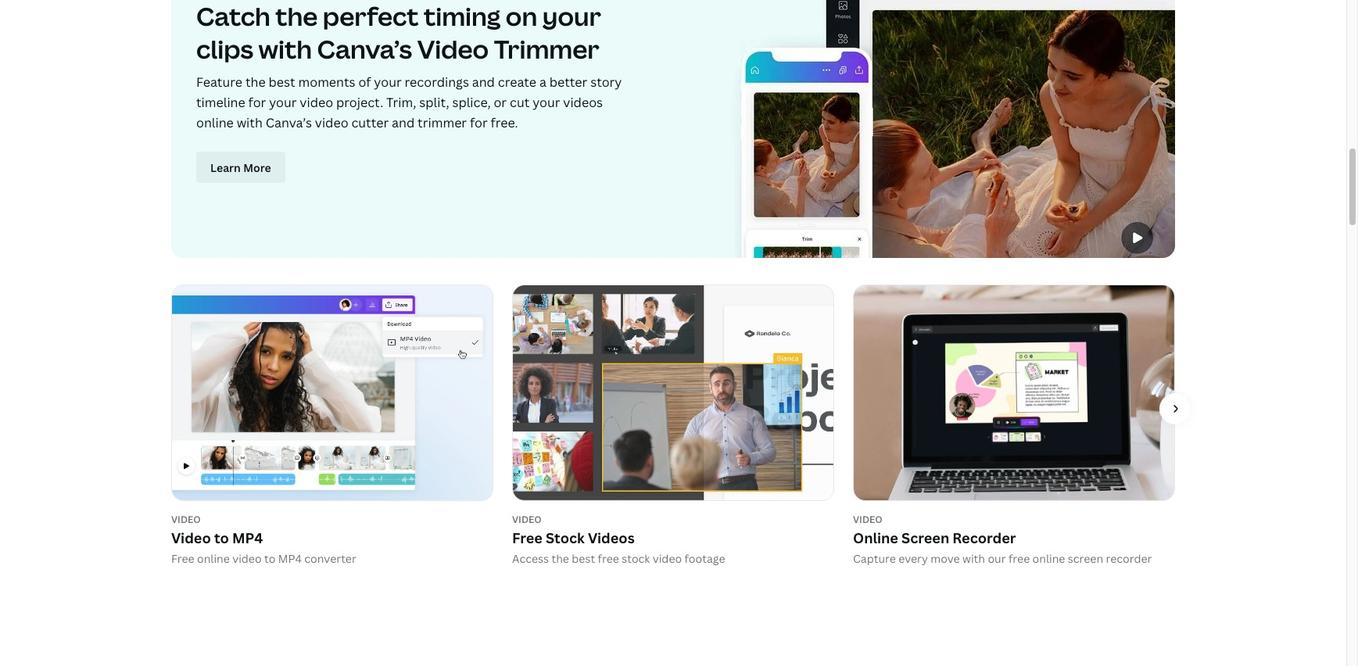 Task type: describe. For each thing, give the bounding box(es) containing it.
free online video to mp4 converter
[[171, 551, 356, 566]]

the for access
[[552, 551, 569, 566]]

to inside video video to mp4
[[214, 529, 229, 548]]

project.
[[336, 94, 383, 111]]

video video to mp4
[[171, 513, 263, 548]]

video down video video to mp4
[[232, 551, 262, 566]]

your right on at top left
[[542, 0, 601, 33]]

1 horizontal spatial canva's
[[317, 32, 412, 66]]

split,
[[419, 94, 449, 111]]

cutter
[[351, 114, 389, 131]]

video online screen recorder
[[853, 513, 1016, 548]]

catch
[[196, 0, 270, 33]]

perfect
[[323, 0, 419, 33]]

video free stock videos
[[512, 513, 635, 548]]

stock
[[622, 551, 650, 566]]

your right timeline
[[269, 94, 297, 111]]

stock
[[546, 529, 585, 548]]

1 horizontal spatial best
[[572, 551, 595, 566]]

free stock video feature image image
[[513, 285, 833, 500]]

your down the a
[[533, 94, 560, 111]]

recorder
[[953, 529, 1016, 548]]

video right the stock
[[653, 551, 682, 566]]

1 horizontal spatial mp4
[[278, 551, 302, 566]]

video down project.
[[315, 114, 348, 131]]

videos
[[563, 94, 603, 111]]

mp4 inside video video to mp4
[[232, 529, 263, 548]]

timing
[[424, 0, 501, 33]]

screen
[[901, 529, 949, 548]]

capture every move with our free online screen recorder
[[853, 551, 1152, 566]]

2 vertical spatial with
[[962, 551, 985, 566]]

every
[[898, 551, 928, 566]]

create
[[498, 74, 536, 91]]

video down moments
[[300, 94, 333, 111]]

a
[[539, 74, 546, 91]]

online inside catch the perfect timing on your clips with canva's video trimmer feature the best moments of your recordings and create a better story timeline for your video project. trim, split, splice, or cut your videos online with canva's video cutter and trimmer for free.
[[196, 114, 234, 131]]

trimmer
[[418, 114, 467, 131]]

timeline
[[196, 94, 245, 111]]

your right of
[[374, 74, 402, 91]]

recorder
[[1106, 551, 1152, 566]]

online video recorder feature image image
[[854, 285, 1174, 500]]

best inside catch the perfect timing on your clips with canva's video trimmer feature the best moments of your recordings and create a better story timeline for your video project. trim, split, splice, or cut your videos online with canva's video cutter and trimmer for free.
[[269, 74, 295, 91]]

1 horizontal spatial for
[[470, 114, 488, 131]]

video for free stock videos
[[512, 513, 542, 526]]

video trimmer banner image
[[171, 0, 1175, 258]]



Task type: locate. For each thing, give the bounding box(es) containing it.
1 vertical spatial for
[[470, 114, 488, 131]]

for
[[248, 94, 266, 111], [470, 114, 488, 131]]

0 horizontal spatial and
[[392, 114, 415, 131]]

1 horizontal spatial free
[[512, 529, 543, 548]]

with up moments
[[258, 32, 312, 66]]

1 horizontal spatial to
[[264, 551, 276, 566]]

video for online screen recorder
[[853, 513, 882, 526]]

0 vertical spatial the
[[275, 0, 318, 33]]

1 free from the left
[[598, 551, 619, 566]]

canva's up of
[[317, 32, 412, 66]]

splice,
[[452, 94, 491, 111]]

your
[[542, 0, 601, 33], [374, 74, 402, 91], [269, 94, 297, 111], [533, 94, 560, 111]]

online down video video to mp4
[[197, 551, 230, 566]]

free
[[512, 529, 543, 548], [171, 551, 194, 566]]

0 horizontal spatial for
[[248, 94, 266, 111]]

free right our
[[1009, 551, 1030, 566]]

video inside catch the perfect timing on your clips with canva's video trimmer feature the best moments of your recordings and create a better story timeline for your video project. trim, split, splice, or cut your videos online with canva's video cutter and trimmer for free.
[[417, 32, 489, 66]]

free
[[598, 551, 619, 566], [1009, 551, 1030, 566]]

screen
[[1068, 551, 1103, 566]]

1 vertical spatial with
[[237, 114, 263, 131]]

2 free from the left
[[1009, 551, 1030, 566]]

videos
[[588, 529, 635, 548]]

canva's down moments
[[266, 114, 312, 131]]

of
[[358, 74, 371, 91]]

free down video video to mp4
[[171, 551, 194, 566]]

video
[[300, 94, 333, 111], [315, 114, 348, 131], [232, 551, 262, 566], [653, 551, 682, 566]]

for down splice,
[[470, 114, 488, 131]]

0 vertical spatial canva's
[[317, 32, 412, 66]]

0 vertical spatial free
[[512, 529, 543, 548]]

the down stock
[[552, 551, 569, 566]]

move
[[931, 551, 960, 566]]

and up splice,
[[472, 74, 495, 91]]

capture
[[853, 551, 896, 566]]

access
[[512, 551, 549, 566]]

better
[[549, 74, 587, 91]]

recordings
[[405, 74, 469, 91]]

online down timeline
[[196, 114, 234, 131]]

free down videos
[[598, 551, 619, 566]]

free up access
[[512, 529, 543, 548]]

video to mp4 feature image
[[172, 285, 493, 500]]

0 vertical spatial and
[[472, 74, 495, 91]]

0 horizontal spatial canva's
[[266, 114, 312, 131]]

video for video to mp4
[[171, 513, 201, 526]]

1 vertical spatial the
[[245, 74, 266, 91]]

trim,
[[386, 94, 416, 111]]

story
[[590, 74, 622, 91]]

1 horizontal spatial and
[[472, 74, 495, 91]]

0 horizontal spatial the
[[245, 74, 266, 91]]

cut
[[510, 94, 530, 111]]

clips
[[196, 32, 253, 66]]

footage
[[685, 551, 725, 566]]

0 vertical spatial best
[[269, 74, 295, 91]]

with down timeline
[[237, 114, 263, 131]]

2 horizontal spatial the
[[552, 551, 569, 566]]

online left screen
[[1033, 551, 1065, 566]]

online
[[196, 114, 234, 131], [197, 551, 230, 566], [1033, 551, 1065, 566]]

0 vertical spatial to
[[214, 529, 229, 548]]

to up 'free online video to mp4 converter'
[[214, 529, 229, 548]]

and
[[472, 74, 495, 91], [392, 114, 415, 131]]

moments
[[298, 74, 355, 91]]

to
[[214, 529, 229, 548], [264, 551, 276, 566]]

for right timeline
[[248, 94, 266, 111]]

video
[[417, 32, 489, 66], [171, 513, 201, 526], [512, 513, 542, 526], [853, 513, 882, 526], [171, 529, 211, 548]]

1 vertical spatial mp4
[[278, 551, 302, 566]]

online
[[853, 529, 898, 548]]

free.
[[491, 114, 518, 131]]

free inside video free stock videos
[[512, 529, 543, 548]]

0 horizontal spatial to
[[214, 529, 229, 548]]

1 vertical spatial and
[[392, 114, 415, 131]]

2 vertical spatial the
[[552, 551, 569, 566]]

converter
[[304, 551, 356, 566]]

0 horizontal spatial mp4
[[232, 529, 263, 548]]

the right catch
[[275, 0, 318, 33]]

1 vertical spatial best
[[572, 551, 595, 566]]

video inside "video online screen recorder"
[[853, 513, 882, 526]]

to left converter
[[264, 551, 276, 566]]

1 horizontal spatial the
[[275, 0, 318, 33]]

canva's
[[317, 32, 412, 66], [266, 114, 312, 131]]

1 vertical spatial canva's
[[266, 114, 312, 131]]

best
[[269, 74, 295, 91], [572, 551, 595, 566]]

on
[[506, 0, 537, 33]]

trimmer
[[494, 32, 599, 66]]

access the best free stock video footage
[[512, 551, 725, 566]]

the
[[275, 0, 318, 33], [245, 74, 266, 91], [552, 551, 569, 566]]

0 horizontal spatial free
[[598, 551, 619, 566]]

our
[[988, 551, 1006, 566]]

mp4 up 'free online video to mp4 converter'
[[232, 529, 263, 548]]

1 vertical spatial to
[[264, 551, 276, 566]]

0 vertical spatial mp4
[[232, 529, 263, 548]]

catch the perfect timing on your clips with canva's video trimmer feature the best moments of your recordings and create a better story timeline for your video project. trim, split, splice, or cut your videos online with canva's video cutter and trimmer for free.
[[196, 0, 622, 131]]

the for catch
[[275, 0, 318, 33]]

with left our
[[962, 551, 985, 566]]

feature
[[196, 74, 242, 91]]

0 vertical spatial with
[[258, 32, 312, 66]]

1 vertical spatial free
[[171, 551, 194, 566]]

video inside video free stock videos
[[512, 513, 542, 526]]

and down trim,
[[392, 114, 415, 131]]

best down stock
[[572, 551, 595, 566]]

the right feature at the left of the page
[[245, 74, 266, 91]]

mp4 left converter
[[278, 551, 302, 566]]

0 vertical spatial for
[[248, 94, 266, 111]]

or
[[494, 94, 507, 111]]

best left moments
[[269, 74, 295, 91]]

mp4
[[232, 529, 263, 548], [278, 551, 302, 566]]

with
[[258, 32, 312, 66], [237, 114, 263, 131], [962, 551, 985, 566]]

0 horizontal spatial free
[[171, 551, 194, 566]]

1 horizontal spatial free
[[1009, 551, 1030, 566]]

0 horizontal spatial best
[[269, 74, 295, 91]]



Task type: vqa. For each thing, say whether or not it's contained in the screenshot.
to to the bottom
yes



